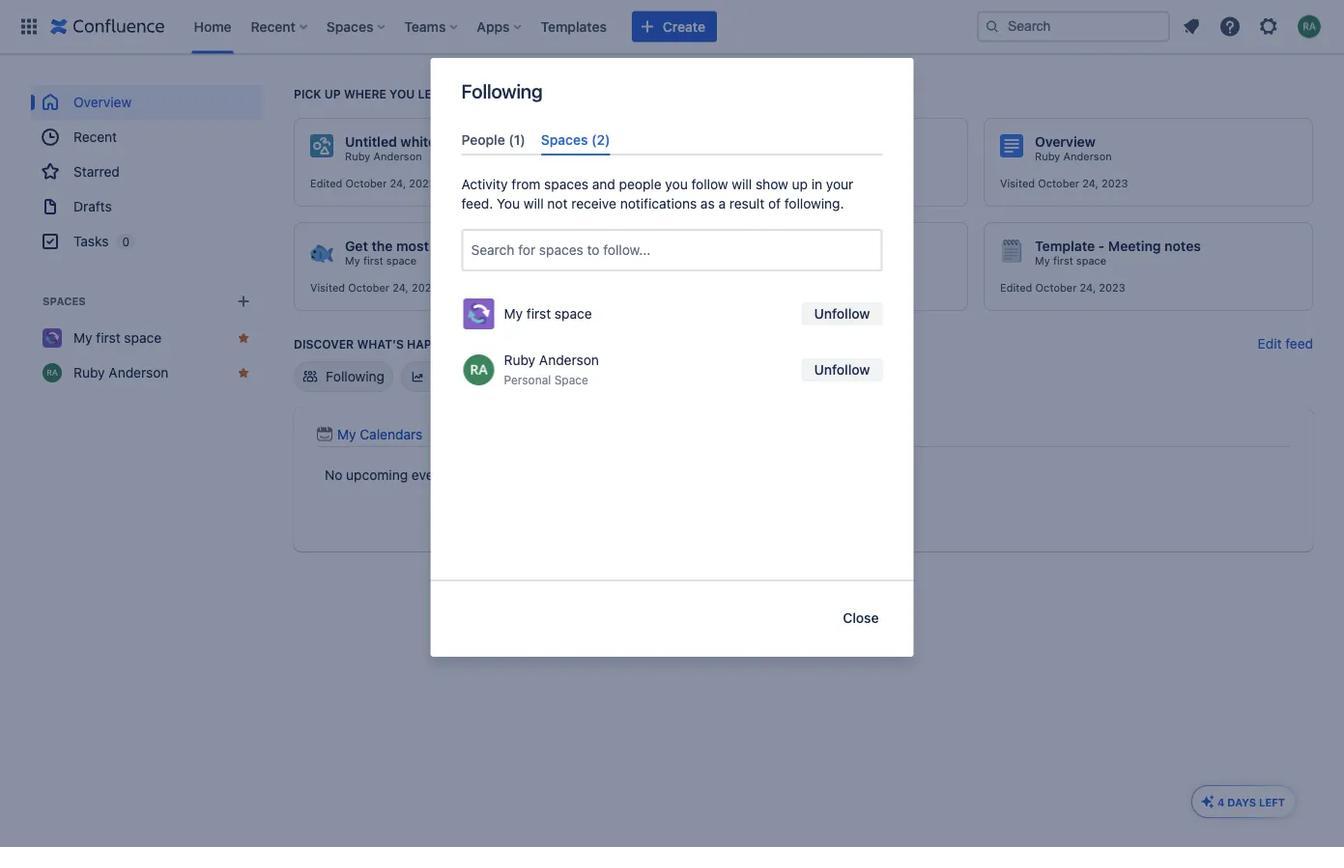 Task type: describe. For each thing, give the bounding box(es) containing it.
first inside following "dialog"
[[526, 306, 551, 322]]

ruby inside overview ruby anderson
[[1035, 150, 1060, 163]]

untitled whiteboard 1
[[345, 134, 484, 150]]

a
[[718, 196, 726, 212]]

no
[[325, 467, 342, 483]]

0 horizontal spatial ruby anderson
[[73, 365, 168, 381]]

follow
[[691, 177, 728, 192]]

spaces button
[[321, 11, 393, 42]]

spaces for to
[[539, 242, 583, 258]]

search image
[[985, 19, 1000, 34]]

unstar this space image
[[236, 365, 251, 381]]

pick up where you left off
[[294, 87, 472, 100]]

visited october 24, 2023 for my first space
[[310, 282, 438, 294]]

personal
[[504, 374, 551, 387]]

2023 up result
[[757, 177, 783, 190]]

tasks
[[73, 233, 109, 249]]

recent
[[73, 129, 117, 145]]

recent link
[[31, 120, 263, 155]]

what's
[[357, 337, 404, 351]]

discover
[[294, 337, 354, 351]]

edited october 24, 2023 for untitled
[[310, 177, 435, 190]]

show
[[756, 177, 788, 192]]

next
[[495, 467, 522, 483]]

whiteboard
[[400, 134, 474, 150]]

spaces for and
[[544, 177, 588, 192]]

my for my calendars link
[[337, 427, 356, 443]]

(2)
[[591, 131, 610, 147]]

template
[[1035, 238, 1095, 254]]

my calendars link
[[317, 427, 423, 443]]

off
[[449, 87, 472, 100]]

2 horizontal spatial visited october 24, 2023
[[1000, 177, 1128, 190]]

days
[[537, 467, 566, 483]]

of inside activity from spaces and people you follow will show up in your feed. you will not receive notifications as a result of following.
[[768, 196, 781, 212]]

1 unfollow button from the top
[[801, 303, 883, 326]]

meeting
[[1108, 238, 1161, 254]]

my first space link for get
[[345, 254, 417, 268]]

spaces inside tab list
[[541, 131, 588, 147]]

home link
[[188, 11, 237, 42]]

my first space link for template
[[1035, 254, 1106, 268]]

people
[[461, 131, 505, 147]]

overview for overview
[[73, 94, 132, 110]]

receive
[[571, 196, 616, 212]]

and
[[592, 177, 615, 192]]

space
[[554, 374, 588, 387]]

1
[[478, 134, 484, 150]]

your inside activity from spaces and people you follow will show up in your feed. you will not receive notifications as a result of following.
[[826, 177, 854, 192]]

left
[[418, 87, 446, 100]]

none text field inside following "dialog"
[[471, 241, 475, 260]]

24, up result
[[737, 177, 753, 190]]

october up as
[[693, 177, 734, 190]]

no upcoming events in the next 5 days
[[325, 467, 566, 483]]

october for get the most out of your team space
[[348, 282, 389, 294]]

feed.
[[461, 196, 493, 212]]

spaces inside popup button
[[326, 18, 373, 34]]

search for spaces to follow...
[[471, 242, 651, 258]]

follow...
[[603, 242, 651, 258]]

1 vertical spatial in
[[456, 467, 467, 483]]

starred link
[[31, 155, 263, 189]]

discover what's happening
[[294, 337, 476, 351]]

activity from spaces and people you follow will show up in your feed. you will not receive notifications as a result of following.
[[461, 177, 854, 212]]

24, for get the most out of your team space
[[392, 282, 409, 294]]

visited october 24, 2023 for ruby anderson
[[655, 177, 783, 190]]

edited for template - meeting notes
[[1000, 282, 1032, 294]]

0 horizontal spatial you
[[389, 87, 415, 100]]

visited for ruby anderson
[[655, 177, 690, 190]]

search
[[471, 242, 514, 258]]

tab list inside following "dialog"
[[454, 124, 890, 156]]

ruby anderson for edited
[[345, 150, 422, 163]]

:fish: image
[[310, 240, 333, 263]]

5
[[525, 467, 534, 483]]

announcements button
[[497, 361, 639, 392]]

my inside following "dialog"
[[504, 306, 523, 322]]

close button
[[831, 603, 890, 634]]

anderson inside overview ruby anderson
[[1063, 150, 1112, 163]]

24, for template - meeting notes
[[1080, 282, 1096, 294]]

edit feed
[[1258, 336, 1313, 352]]

2023 for template - meeting notes
[[1099, 282, 1125, 294]]

up inside activity from spaces and people you follow will show up in your feed. you will not receive notifications as a result of following.
[[792, 177, 808, 192]]

popular button
[[401, 361, 489, 392]]

ruby anderson personal space
[[504, 352, 599, 387]]

following dialog
[[430, 58, 914, 657]]

spaces (2)
[[541, 131, 610, 147]]

Search field
[[977, 11, 1170, 42]]

pick
[[294, 87, 321, 100]]

get the most out of your team space
[[345, 238, 581, 254]]

most
[[396, 238, 429, 254]]

overview for overview ruby anderson
[[1035, 134, 1096, 150]]

unstar this space image
[[236, 330, 251, 346]]

starred
[[73, 164, 120, 180]]

popular
[[433, 369, 480, 385]]

settings icon image
[[1257, 15, 1280, 38]]

not
[[547, 196, 568, 212]]

in inside activity from spaces and people you follow will show up in your feed. you will not receive notifications as a result of following.
[[811, 177, 822, 192]]

edited for untitled whiteboard 1
[[310, 177, 342, 190]]

overview ruby anderson
[[1035, 134, 1112, 163]]

0 horizontal spatial spaces
[[43, 295, 86, 308]]

24, down overview ruby anderson
[[1082, 177, 1098, 190]]

you
[[497, 196, 520, 212]]

edit feed button
[[1258, 334, 1313, 354]]

my for my first space link corresponding to template
[[1035, 255, 1050, 267]]

0 horizontal spatial my first space link
[[31, 321, 263, 356]]

24, for untitled whiteboard 1
[[390, 177, 406, 190]]



Task type: locate. For each thing, give the bounding box(es) containing it.
1 vertical spatial your
[[474, 238, 503, 254]]

happening
[[407, 337, 476, 351]]

1 vertical spatial overview
[[1035, 134, 1096, 150]]

space
[[543, 238, 581, 254], [386, 255, 417, 267], [1076, 255, 1106, 267], [555, 306, 592, 322], [124, 330, 161, 346]]

as
[[700, 196, 715, 212]]

apps
[[477, 18, 510, 34]]

2 unfollow from the top
[[814, 362, 870, 378]]

the left next
[[471, 467, 491, 483]]

team
[[506, 238, 539, 254]]

my first space
[[345, 255, 417, 267], [1035, 255, 1106, 267], [504, 306, 592, 322], [73, 330, 161, 346]]

0 vertical spatial in
[[811, 177, 822, 192]]

unfollow button
[[801, 303, 883, 326], [801, 359, 883, 382]]

1 horizontal spatial my first space link
[[345, 254, 417, 268]]

:wave: image
[[655, 135, 678, 158], [655, 135, 678, 158]]

(1)
[[509, 131, 525, 147]]

up right pick
[[324, 87, 341, 100]]

close
[[843, 610, 879, 626]]

0 horizontal spatial following
[[326, 369, 385, 385]]

following button
[[294, 361, 393, 392]]

1 horizontal spatial visited october 24, 2023
[[655, 177, 783, 190]]

drafts
[[73, 199, 112, 215]]

2 horizontal spatial spaces
[[541, 131, 588, 147]]

0 vertical spatial the
[[371, 238, 393, 254]]

up
[[324, 87, 341, 100], [792, 177, 808, 192]]

in
[[811, 177, 822, 192], [456, 467, 467, 483]]

notes
[[1164, 238, 1201, 254]]

the
[[371, 238, 393, 254], [471, 467, 491, 483]]

following down the what's
[[326, 369, 385, 385]]

october
[[345, 177, 387, 190], [693, 177, 734, 190], [1038, 177, 1079, 190], [348, 282, 389, 294], [1035, 282, 1077, 294]]

1 vertical spatial the
[[471, 467, 491, 483]]

0 vertical spatial overview
[[73, 94, 132, 110]]

from
[[511, 177, 541, 192]]

create a space image
[[232, 290, 255, 313]]

:fish: image
[[310, 240, 333, 263]]

following.
[[784, 196, 844, 212]]

1 vertical spatial up
[[792, 177, 808, 192]]

people
[[619, 177, 662, 192]]

0 vertical spatial unfollow button
[[801, 303, 883, 326]]

1 vertical spatial spaces
[[539, 242, 583, 258]]

0 horizontal spatial visited october 24, 2023
[[310, 282, 438, 294]]

0 horizontal spatial the
[[371, 238, 393, 254]]

edited october 24, 2023 for template
[[1000, 282, 1125, 294]]

announcements
[[529, 369, 630, 385]]

spaces inside activity from spaces and people you follow will show up in your feed. you will not receive notifications as a result of following.
[[544, 177, 588, 192]]

following up people (1) on the top left
[[461, 79, 543, 102]]

2 horizontal spatial ruby anderson
[[690, 150, 767, 163]]

edited october 24, 2023 down untitled
[[310, 177, 435, 190]]

2023 down overview ruby anderson
[[1101, 177, 1128, 190]]

october for untitled whiteboard 1
[[345, 177, 387, 190]]

calendars
[[360, 427, 423, 443]]

edited october 24, 2023
[[310, 177, 435, 190], [1000, 282, 1125, 294]]

tab list containing people (1)
[[454, 124, 890, 156]]

:notepad_spiral: image
[[1000, 240, 1023, 263], [1000, 240, 1023, 263]]

where
[[344, 87, 386, 100]]

my
[[345, 255, 360, 267], [1035, 255, 1050, 267], [504, 306, 523, 322], [73, 330, 92, 346], [337, 427, 356, 443]]

my first space link
[[345, 254, 417, 268], [1035, 254, 1106, 268], [31, 321, 263, 356]]

visited october 24, 2023 down overview ruby anderson
[[1000, 177, 1128, 190]]

1 vertical spatial spaces
[[541, 131, 588, 147]]

0 horizontal spatial up
[[324, 87, 341, 100]]

2023 for get the most out of your team space
[[412, 282, 438, 294]]

2023
[[409, 177, 435, 190], [757, 177, 783, 190], [1101, 177, 1128, 190], [412, 282, 438, 294], [1099, 282, 1125, 294]]

october down get
[[348, 282, 389, 294]]

visited october 24, 2023 down get
[[310, 282, 438, 294]]

visited up notifications
[[655, 177, 690, 190]]

ruby anderson link
[[345, 150, 422, 163], [690, 150, 767, 163], [1035, 150, 1112, 163], [31, 356, 263, 390]]

notifications
[[620, 196, 697, 212]]

october down 'template'
[[1035, 282, 1077, 294]]

1 horizontal spatial will
[[732, 177, 752, 192]]

your up following.
[[826, 177, 854, 192]]

following
[[461, 79, 543, 102], [326, 369, 385, 385]]

1 horizontal spatial up
[[792, 177, 808, 192]]

0 vertical spatial you
[[389, 87, 415, 100]]

result
[[729, 196, 764, 212]]

will down from
[[524, 196, 544, 212]]

untitled
[[345, 134, 397, 150]]

1 horizontal spatial you
[[665, 177, 688, 192]]

24, down 'template'
[[1080, 282, 1096, 294]]

None text field
[[471, 241, 475, 260]]

0 horizontal spatial edited october 24, 2023
[[310, 177, 435, 190]]

visited
[[655, 177, 690, 190], [1000, 177, 1035, 190], [310, 282, 345, 294]]

visited down overview ruby anderson
[[1000, 177, 1035, 190]]

0 vertical spatial spaces
[[326, 18, 373, 34]]

drafts link
[[31, 189, 263, 224]]

global element
[[12, 0, 973, 54]]

visited down :fish: icon
[[310, 282, 345, 294]]

0 vertical spatial following
[[461, 79, 543, 102]]

1 horizontal spatial edited
[[1000, 282, 1032, 294]]

1 horizontal spatial edited october 24, 2023
[[1000, 282, 1125, 294]]

spaces
[[326, 18, 373, 34], [541, 131, 588, 147], [43, 295, 86, 308]]

up up following.
[[792, 177, 808, 192]]

following inside "dialog"
[[461, 79, 543, 102]]

2 vertical spatial spaces
[[43, 295, 86, 308]]

0 vertical spatial your
[[826, 177, 854, 192]]

edited october 24, 2023 down 'template'
[[1000, 282, 1125, 294]]

in up following.
[[811, 177, 822, 192]]

0 horizontal spatial edited
[[310, 177, 342, 190]]

visited october 24, 2023 up a
[[655, 177, 783, 190]]

banner containing home
[[0, 0, 1344, 54]]

october for template - meeting notes
[[1035, 282, 1077, 294]]

0 horizontal spatial visited
[[310, 282, 345, 294]]

tab list
[[454, 124, 890, 156]]

templates
[[541, 18, 607, 34]]

1 vertical spatial edited october 24, 2023
[[1000, 282, 1125, 294]]

1 unfollow from the top
[[814, 306, 870, 322]]

ruby anderson for visited
[[690, 150, 767, 163]]

0 vertical spatial up
[[324, 87, 341, 100]]

will
[[732, 177, 752, 192], [524, 196, 544, 212]]

feed
[[1285, 336, 1313, 352]]

2 horizontal spatial visited
[[1000, 177, 1035, 190]]

0 horizontal spatial in
[[456, 467, 467, 483]]

ruby anderson
[[345, 150, 422, 163], [690, 150, 767, 163], [73, 365, 168, 381]]

1 vertical spatial following
[[326, 369, 385, 385]]

to
[[587, 242, 600, 258]]

ruby inside "ruby anderson personal space"
[[504, 352, 535, 368]]

out
[[432, 238, 454, 254]]

1 horizontal spatial of
[[768, 196, 781, 212]]

get
[[345, 238, 368, 254]]

1 vertical spatial will
[[524, 196, 544, 212]]

you left left
[[389, 87, 415, 100]]

1 vertical spatial of
[[457, 238, 470, 254]]

spaces left to
[[539, 242, 583, 258]]

1 horizontal spatial the
[[471, 467, 491, 483]]

1 horizontal spatial your
[[826, 177, 854, 192]]

24, down the most
[[392, 282, 409, 294]]

of
[[768, 196, 781, 212], [457, 238, 470, 254]]

october down untitled
[[345, 177, 387, 190]]

october down overview ruby anderson
[[1038, 177, 1079, 190]]

the right get
[[371, 238, 393, 254]]

2 unfollow button from the top
[[801, 359, 883, 382]]

you inside activity from spaces and people you follow will show up in your feed. you will not receive notifications as a result of following.
[[665, 177, 688, 192]]

ruby
[[345, 150, 370, 163], [690, 150, 715, 163], [1035, 150, 1060, 163], [504, 352, 535, 368], [73, 365, 105, 381]]

24, down untitled whiteboard 1
[[390, 177, 406, 190]]

visited for my first space
[[310, 282, 345, 294]]

overview link
[[31, 85, 263, 120]]

anderson
[[373, 150, 422, 163], [718, 150, 767, 163], [1063, 150, 1112, 163], [539, 352, 599, 368], [109, 365, 168, 381]]

0 horizontal spatial overview
[[73, 94, 132, 110]]

0 vertical spatial of
[[768, 196, 781, 212]]

1 vertical spatial edited
[[1000, 282, 1032, 294]]

upcoming
[[346, 467, 408, 483]]

of right out
[[457, 238, 470, 254]]

2023 down untitled whiteboard 1
[[409, 177, 435, 190]]

overview inside overview ruby anderson
[[1035, 134, 1096, 150]]

confluence image
[[50, 15, 165, 38], [50, 15, 165, 38]]

banner
[[0, 0, 1344, 54]]

of down show
[[768, 196, 781, 212]]

1 vertical spatial unfollow
[[814, 362, 870, 378]]

in right events on the bottom left of the page
[[456, 467, 467, 483]]

edit
[[1258, 336, 1282, 352]]

events
[[412, 467, 453, 483]]

0 vertical spatial edited
[[310, 177, 342, 190]]

template - meeting notes
[[1035, 238, 1201, 254]]

will up result
[[732, 177, 752, 192]]

people (1)
[[461, 131, 525, 147]]

1 horizontal spatial visited
[[655, 177, 690, 190]]

1 horizontal spatial overview
[[1035, 134, 1096, 150]]

1 horizontal spatial in
[[811, 177, 822, 192]]

overview
[[73, 94, 132, 110], [1035, 134, 1096, 150]]

24,
[[390, 177, 406, 190], [737, 177, 753, 190], [1082, 177, 1098, 190], [392, 282, 409, 294], [1080, 282, 1096, 294]]

my calendars
[[337, 427, 423, 443]]

activity
[[461, 177, 508, 192]]

1 vertical spatial unfollow button
[[801, 359, 883, 382]]

you up notifications
[[665, 177, 688, 192]]

my first space inside following "dialog"
[[504, 306, 592, 322]]

for
[[518, 242, 535, 258]]

0 horizontal spatial of
[[457, 238, 470, 254]]

1 vertical spatial you
[[665, 177, 688, 192]]

0 vertical spatial edited october 24, 2023
[[310, 177, 435, 190]]

anderson inside "ruby anderson personal space"
[[539, 352, 599, 368]]

spaces down the tasks
[[43, 295, 86, 308]]

spaces left (2)
[[541, 131, 588, 147]]

0
[[122, 235, 129, 248]]

you
[[389, 87, 415, 100], [665, 177, 688, 192]]

your left team
[[474, 238, 503, 254]]

apps button
[[471, 11, 529, 42]]

2023 for untitled whiteboard 1
[[409, 177, 435, 190]]

2 horizontal spatial my first space link
[[1035, 254, 1106, 268]]

unfollow
[[814, 306, 870, 322], [814, 362, 870, 378]]

overview inside overview "link"
[[73, 94, 132, 110]]

0 vertical spatial will
[[732, 177, 752, 192]]

spaces up not
[[544, 177, 588, 192]]

0 horizontal spatial your
[[474, 238, 503, 254]]

2023 down template - meeting notes
[[1099, 282, 1125, 294]]

spaces up where
[[326, 18, 373, 34]]

templates link
[[535, 11, 612, 42]]

first
[[363, 255, 383, 267], [1053, 255, 1073, 267], [526, 306, 551, 322], [96, 330, 120, 346]]

following inside button
[[326, 369, 385, 385]]

group
[[31, 85, 263, 259]]

group containing overview
[[31, 85, 263, 259]]

-
[[1098, 238, 1105, 254]]

0 horizontal spatial will
[[524, 196, 544, 212]]

home
[[194, 18, 231, 34]]

1 horizontal spatial ruby anderson
[[345, 150, 422, 163]]

my for my first space link related to get
[[345, 255, 360, 267]]

your
[[826, 177, 854, 192], [474, 238, 503, 254]]

1 horizontal spatial spaces
[[326, 18, 373, 34]]

0 vertical spatial unfollow
[[814, 306, 870, 322]]

1 horizontal spatial following
[[461, 79, 543, 102]]

space inside following "dialog"
[[555, 306, 592, 322]]

2023 down the most
[[412, 282, 438, 294]]

0 vertical spatial spaces
[[544, 177, 588, 192]]



Task type: vqa. For each thing, say whether or not it's contained in the screenshot.
Appswitcher Icon
no



